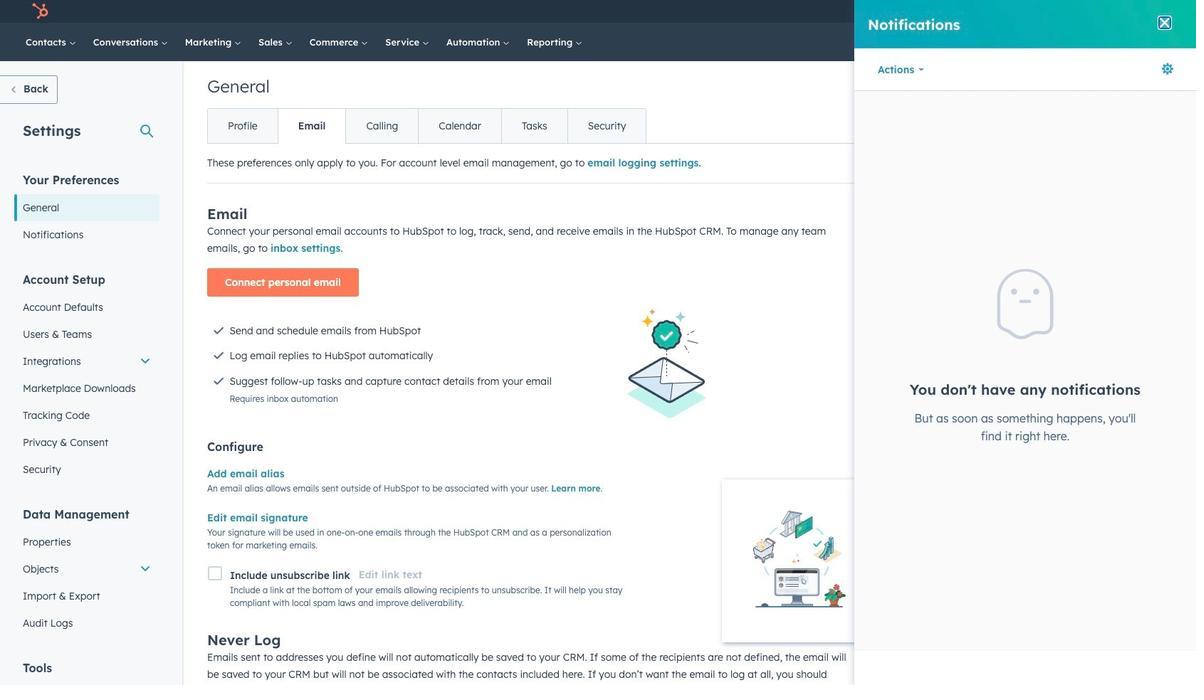 Task type: locate. For each thing, give the bounding box(es) containing it.
marketplaces image
[[990, 6, 1003, 19]]

menu
[[886, 0, 1179, 23]]

account setup element
[[14, 272, 159, 483]]

navigation
[[207, 108, 647, 144]]

christina overa image
[[1098, 5, 1110, 18]]

your preferences element
[[14, 172, 159, 249]]



Task type: describe. For each thing, give the bounding box(es) containing it.
data management element
[[14, 507, 159, 637]]

Search HubSpot search field
[[996, 30, 1146, 54]]



Task type: vqa. For each thing, say whether or not it's contained in the screenshot.
over to the right
no



